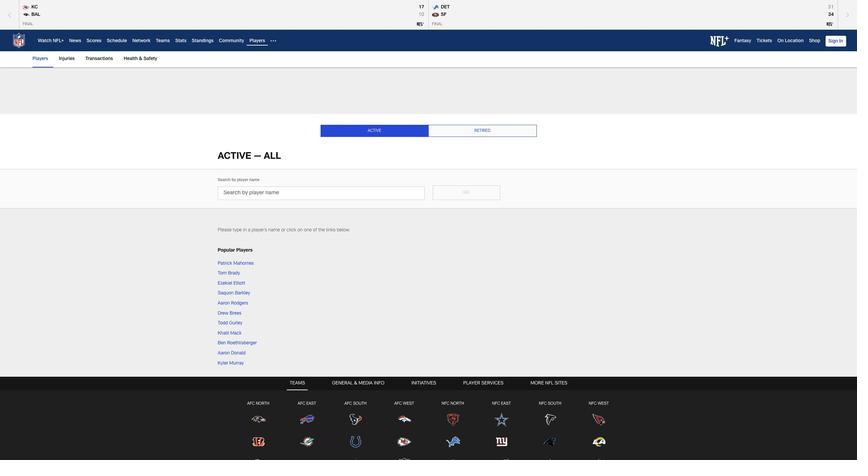 Task type: locate. For each thing, give the bounding box(es) containing it.
2 east from the left
[[501, 402, 511, 406]]

philadelphia eagles image
[[494, 457, 509, 461]]

aaron inside aaron rodgers link
[[218, 302, 230, 306]]

west up arizona cardinals icon
[[598, 402, 609, 406]]

1 horizontal spatial south
[[548, 402, 561, 406]]

cincinnati bengals image
[[251, 435, 266, 450]]

aaron donald link
[[218, 351, 246, 358]]

afc up buffalo bills icon
[[298, 402, 305, 406]]

& left media
[[354, 382, 357, 387]]

final down bal ravens icon
[[23, 22, 33, 26]]

brees
[[230, 312, 241, 316]]

tom brady
[[218, 272, 240, 276]]

1 horizontal spatial &
[[354, 382, 357, 387]]

mahomes
[[233, 262, 254, 266]]

1 west from the left
[[403, 402, 414, 406]]

2 aaron from the top
[[218, 352, 230, 356]]

1 vertical spatial players link
[[32, 51, 51, 67]]

afc up 'denver broncos' icon
[[394, 402, 402, 406]]

2 north from the left
[[451, 402, 464, 406]]

0 vertical spatial &
[[139, 57, 142, 61]]

players left dots icon
[[249, 39, 265, 44]]

1 aaron from the top
[[218, 302, 230, 306]]

1 east from the left
[[306, 402, 316, 406]]

north up chicago bears image
[[451, 402, 464, 406]]

click
[[287, 228, 296, 233]]

drew brees link
[[218, 311, 241, 318]]

34
[[828, 13, 834, 17]]

carolina panthers image
[[543, 435, 558, 450]]

please
[[218, 228, 232, 233]]

west
[[403, 402, 414, 406], [598, 402, 609, 406]]

tab list
[[0, 377, 857, 461]]

1 horizontal spatial east
[[501, 402, 511, 406]]

player
[[237, 178, 248, 183]]

0 vertical spatial aaron
[[218, 302, 230, 306]]

nfc south
[[539, 402, 561, 406]]

aaron for aaron rodgers
[[218, 302, 230, 306]]

& inside banner
[[139, 57, 142, 61]]

1 horizontal spatial north
[[451, 402, 464, 406]]

nfl+ image
[[711, 36, 729, 47]]

south for nfc south
[[548, 402, 561, 406]]

0 horizontal spatial north
[[256, 402, 269, 406]]

buffalo bills image
[[300, 413, 314, 428]]

1 north from the left
[[256, 402, 269, 406]]

west up 'denver broncos' icon
[[403, 402, 414, 406]]

teams inside banner
[[156, 39, 170, 44]]

1 horizontal spatial players link
[[249, 39, 265, 44]]

afc up "baltimore ravens" image
[[247, 402, 255, 406]]

0 horizontal spatial south
[[353, 402, 367, 406]]

las vegas raiders image
[[397, 457, 412, 461]]

donald
[[231, 352, 246, 356]]

stats
[[175, 39, 186, 44]]

Search by player name text field
[[218, 187, 425, 200]]

1 vertical spatial name
[[268, 228, 280, 233]]

ezekiel
[[218, 282, 232, 286]]

north up "baltimore ravens" image
[[256, 402, 269, 406]]

afc for afc west
[[394, 402, 402, 406]]

aaron
[[218, 302, 230, 306], [218, 352, 230, 356]]

& for health
[[139, 57, 142, 61]]

1 final from the left
[[23, 22, 33, 26]]

4 nfc from the left
[[589, 402, 597, 406]]

nfc for nfc east
[[492, 402, 500, 406]]

los angeles rams image
[[591, 435, 606, 450]]

0 horizontal spatial east
[[306, 402, 316, 406]]

& inside button
[[354, 382, 357, 387]]

player services button
[[461, 377, 506, 391]]

schedule link
[[107, 39, 127, 44]]

in
[[839, 39, 843, 44]]

todd gurley link
[[218, 321, 242, 328]]

footer
[[0, 377, 857, 461]]

players link left dots icon
[[249, 39, 265, 44]]

name right the player
[[249, 178, 259, 183]]

links
[[326, 228, 336, 233]]

south up the houston texans icon
[[353, 402, 367, 406]]

east for nfc east
[[501, 402, 511, 406]]

1 vertical spatial teams
[[290, 382, 305, 387]]

north for nfc north
[[451, 402, 464, 406]]

2 west from the left
[[598, 402, 609, 406]]

0 horizontal spatial &
[[139, 57, 142, 61]]

name left or on the left of page
[[268, 228, 280, 233]]

nfl
[[545, 382, 554, 387]]

below.
[[337, 228, 351, 233]]

aaron rodgers link
[[218, 301, 248, 308]]

in
[[243, 228, 247, 233]]

retired link
[[434, 128, 531, 134]]

ben
[[218, 342, 226, 346]]

nfc
[[442, 402, 450, 406], [492, 402, 500, 406], [539, 402, 547, 406], [589, 402, 597, 406]]

0 vertical spatial teams
[[156, 39, 170, 44]]

players link down the watch in the top left of the page
[[32, 51, 51, 67]]

kc
[[31, 5, 38, 10]]

1 horizontal spatial west
[[598, 402, 609, 406]]

0 horizontal spatial teams
[[156, 39, 170, 44]]

search by player name
[[218, 178, 259, 183]]

left score strip button image
[[2, 0, 17, 30]]

aaron donald
[[218, 352, 246, 356]]

3 nfc from the left
[[539, 402, 547, 406]]

banner
[[0, 30, 857, 68]]

news
[[69, 39, 81, 44]]

2 south from the left
[[548, 402, 561, 406]]

scores link
[[87, 39, 101, 44]]

saquon barkley link
[[218, 291, 250, 298]]

& for general
[[354, 382, 357, 387]]

north for afc north
[[256, 402, 269, 406]]

north
[[256, 402, 269, 406], [451, 402, 464, 406]]

1 horizontal spatial teams
[[290, 382, 305, 387]]

3 afc from the left
[[345, 402, 352, 406]]

—
[[254, 152, 261, 162]]

east up dallas cowboys image on the bottom of the page
[[501, 402, 511, 406]]

1 vertical spatial &
[[354, 382, 357, 387]]

stats link
[[175, 39, 186, 44]]

bal
[[31, 13, 40, 17]]

drew
[[218, 312, 228, 316]]

east up buffalo bills icon
[[306, 402, 316, 406]]

2 nfc from the left
[[492, 402, 500, 406]]

mack
[[230, 332, 242, 336]]

afc south
[[345, 402, 367, 406]]

nfc up atlanta falcons icon
[[539, 402, 547, 406]]

on
[[297, 228, 303, 233]]

1 south from the left
[[353, 402, 367, 406]]

health & safety
[[124, 57, 157, 61]]

2 afc from the left
[[298, 402, 305, 406]]

17
[[419, 5, 424, 10]]

fantasy link
[[735, 39, 751, 44]]

nfc up chicago bears image
[[442, 402, 450, 406]]

aaron up drew
[[218, 302, 230, 306]]

nfl+
[[53, 39, 64, 44]]

nfc up arizona cardinals icon
[[589, 402, 597, 406]]

murray
[[229, 362, 244, 366]]

south up atlanta falcons icon
[[548, 402, 561, 406]]

0 horizontal spatial name
[[249, 178, 259, 183]]

watch nfl+ link
[[38, 39, 64, 44]]

4 afc from the left
[[394, 402, 402, 406]]

0 horizontal spatial west
[[403, 402, 414, 406]]

nfl shield image
[[11, 32, 27, 49]]

0 horizontal spatial final
[[23, 22, 33, 26]]

2 vertical spatial players
[[236, 249, 253, 253]]

afc up the houston texans icon
[[345, 402, 352, 406]]

players down the watch in the top left of the page
[[32, 57, 48, 61]]

teams up afc east
[[290, 382, 305, 387]]

& left safety
[[139, 57, 142, 61]]

players up mahomes
[[236, 249, 253, 253]]

active
[[218, 152, 251, 162]]

0 vertical spatial players
[[249, 39, 265, 44]]

players for leftmost 'players' link
[[32, 57, 48, 61]]

active — all
[[218, 152, 281, 162]]

1 horizontal spatial final
[[432, 22, 443, 26]]

afc west
[[394, 402, 414, 406]]

arizona cardinals image
[[591, 413, 606, 428]]

1 vertical spatial aaron
[[218, 352, 230, 356]]

right score strip button image
[[840, 0, 855, 30]]

2 final from the left
[[432, 22, 443, 26]]

on location
[[778, 39, 804, 44]]

aaron up kyler
[[218, 352, 230, 356]]

more nfl sites button
[[528, 377, 570, 391]]

advertisement element
[[306, 76, 552, 106]]

navigation
[[0, 391, 857, 461]]

1 nfc from the left
[[442, 402, 450, 406]]

community
[[219, 39, 244, 44]]

1 horizontal spatial name
[[268, 228, 280, 233]]

final down sf 49ers image
[[432, 22, 443, 26]]

1 vertical spatial players
[[32, 57, 48, 61]]

more
[[531, 382, 544, 387]]

final
[[23, 22, 33, 26], [432, 22, 443, 26]]

shop link
[[809, 39, 820, 44]]

brady
[[228, 272, 240, 276]]

san francisco 49ers image
[[591, 457, 606, 461]]

info
[[374, 382, 385, 387]]

0 horizontal spatial players link
[[32, 51, 51, 67]]

afc
[[247, 402, 255, 406], [298, 402, 305, 406], [345, 402, 352, 406], [394, 402, 402, 406]]

east
[[306, 402, 316, 406], [501, 402, 511, 406]]

standings link
[[192, 39, 214, 44]]

aaron rodgers
[[218, 302, 248, 306]]

nfl plus image
[[826, 21, 834, 28]]

1 afc from the left
[[247, 402, 255, 406]]

teams inside button
[[290, 382, 305, 387]]

nfc for nfc west
[[589, 402, 597, 406]]

nfc up dallas cowboys image on the bottom of the page
[[492, 402, 500, 406]]

todd gurley
[[218, 322, 242, 326]]

cleveland browns image
[[251, 457, 266, 461]]

name
[[249, 178, 259, 183], [268, 228, 280, 233]]

teams left stats
[[156, 39, 170, 44]]

khalil mack
[[218, 332, 242, 336]]

active
[[368, 129, 381, 133]]

popular players
[[218, 249, 253, 253]]

aaron inside 'aaron donald' link
[[218, 352, 230, 356]]

players for topmost 'players' link
[[249, 39, 265, 44]]

scores
[[87, 39, 101, 44]]

type
[[233, 228, 242, 233]]

news link
[[69, 39, 81, 44]]

rodgers
[[231, 302, 248, 306]]

kansas city chiefs image
[[397, 435, 412, 450]]

player services
[[463, 382, 504, 387]]



Task type: vqa. For each thing, say whether or not it's contained in the screenshot.
Initiatives
yes



Task type: describe. For each thing, give the bounding box(es) containing it.
teams button
[[287, 377, 308, 391]]

final for sf
[[432, 22, 443, 26]]

det lions image
[[431, 4, 439, 11]]

indianapolis colts image
[[348, 435, 363, 450]]

general
[[332, 382, 353, 387]]

jacksonville jaguars image
[[348, 457, 363, 461]]

south for afc south
[[353, 402, 367, 406]]

search
[[218, 178, 231, 183]]

10
[[418, 13, 424, 17]]

afc for afc east
[[298, 402, 305, 406]]

player's
[[252, 228, 267, 233]]

nfl plus image
[[417, 21, 424, 28]]

khalil mack link
[[218, 331, 242, 338]]

initiatives
[[412, 382, 436, 387]]

tom brady link
[[218, 271, 240, 278]]

active link
[[326, 128, 423, 134]]

sign in button
[[826, 36, 846, 47]]

barkley
[[235, 292, 250, 296]]

0 vertical spatial players link
[[249, 39, 265, 44]]

teams for teams link
[[156, 39, 170, 44]]

0 vertical spatial name
[[249, 178, 259, 183]]

or
[[281, 228, 285, 233]]

kyler
[[218, 362, 228, 366]]

patrick mahomes
[[218, 262, 254, 266]]

new orleans saints image
[[543, 457, 558, 461]]

general & media info
[[332, 382, 385, 387]]

aaron for aaron donald
[[218, 352, 230, 356]]

watch nfl+
[[38, 39, 64, 44]]

please type in a player's name or click on one of the links below.
[[218, 228, 351, 233]]

schedule
[[107, 39, 127, 44]]

drew brees
[[218, 312, 241, 316]]

bal ravens image
[[22, 11, 30, 19]]

nfc west
[[589, 402, 609, 406]]

elliott
[[233, 282, 245, 286]]

afc north
[[247, 402, 269, 406]]

west for afc west
[[403, 402, 414, 406]]

west for nfc west
[[598, 402, 609, 406]]

transactions link
[[83, 51, 116, 67]]

afc for afc north
[[247, 402, 255, 406]]

patrick
[[218, 262, 232, 266]]

miami dolphins image
[[300, 435, 314, 450]]

ezekiel elliott link
[[218, 281, 245, 288]]

injuries link
[[56, 51, 77, 67]]

dallas cowboys image
[[494, 413, 509, 428]]

more nfl sites
[[531, 382, 567, 387]]

popular
[[218, 249, 235, 253]]

chicago bears image
[[445, 413, 460, 428]]

dots image
[[271, 38, 276, 44]]

tab list containing teams
[[0, 377, 857, 461]]

tickets link
[[757, 39, 772, 44]]

kc chiefs image
[[22, 4, 30, 11]]

page main content main content
[[0, 114, 857, 369]]

ben roethlisberger link
[[218, 341, 257, 348]]

new york giants image
[[494, 435, 509, 450]]

footer containing teams
[[0, 377, 857, 461]]

location
[[785, 39, 804, 44]]

green bay packers image
[[445, 457, 460, 461]]

nfc for nfc south
[[539, 402, 547, 406]]

all
[[264, 152, 281, 162]]

ben roethlisberger
[[218, 342, 257, 346]]

houston texans image
[[348, 413, 363, 428]]

saquon
[[218, 292, 234, 296]]

player
[[463, 382, 480, 387]]

health & safety link
[[121, 51, 160, 67]]

detroit lions image
[[445, 435, 460, 450]]

watch
[[38, 39, 52, 44]]

patrick mahomes link
[[218, 261, 254, 268]]

east for afc east
[[306, 402, 316, 406]]

of
[[313, 228, 317, 233]]

roethlisberger
[[227, 342, 257, 346]]

one
[[304, 228, 312, 233]]

players inside page main content main content
[[236, 249, 253, 253]]

nfc north
[[442, 402, 464, 406]]

navigation containing afc north
[[0, 391, 857, 461]]

sf 49ers image
[[431, 11, 439, 19]]

kyler murray
[[218, 362, 244, 366]]

initiatives button
[[409, 377, 439, 391]]

nfc for nfc north
[[442, 402, 450, 406]]

baltimore ravens image
[[251, 413, 266, 428]]

banner containing watch nfl+
[[0, 30, 857, 68]]

atlanta falcons image
[[543, 413, 558, 428]]

on
[[778, 39, 784, 44]]

go
[[463, 191, 469, 195]]

a
[[248, 228, 250, 233]]

services
[[481, 382, 504, 387]]

teams link
[[156, 39, 170, 44]]

denver broncos image
[[397, 413, 412, 428]]

ezekiel elliott
[[218, 282, 245, 286]]

shop
[[809, 39, 820, 44]]

teams for teams button
[[290, 382, 305, 387]]

khalil
[[218, 332, 229, 336]]

general & media info button
[[329, 377, 387, 391]]

sites
[[555, 382, 567, 387]]

by
[[232, 178, 236, 183]]

afc for afc south
[[345, 402, 352, 406]]

tom
[[218, 272, 227, 276]]

saquon barkley
[[218, 292, 250, 296]]

media
[[359, 382, 373, 387]]

nfc east
[[492, 402, 511, 406]]

community link
[[219, 39, 244, 44]]

network
[[132, 39, 150, 44]]

final for bal
[[23, 22, 33, 26]]

afc east
[[298, 402, 316, 406]]



